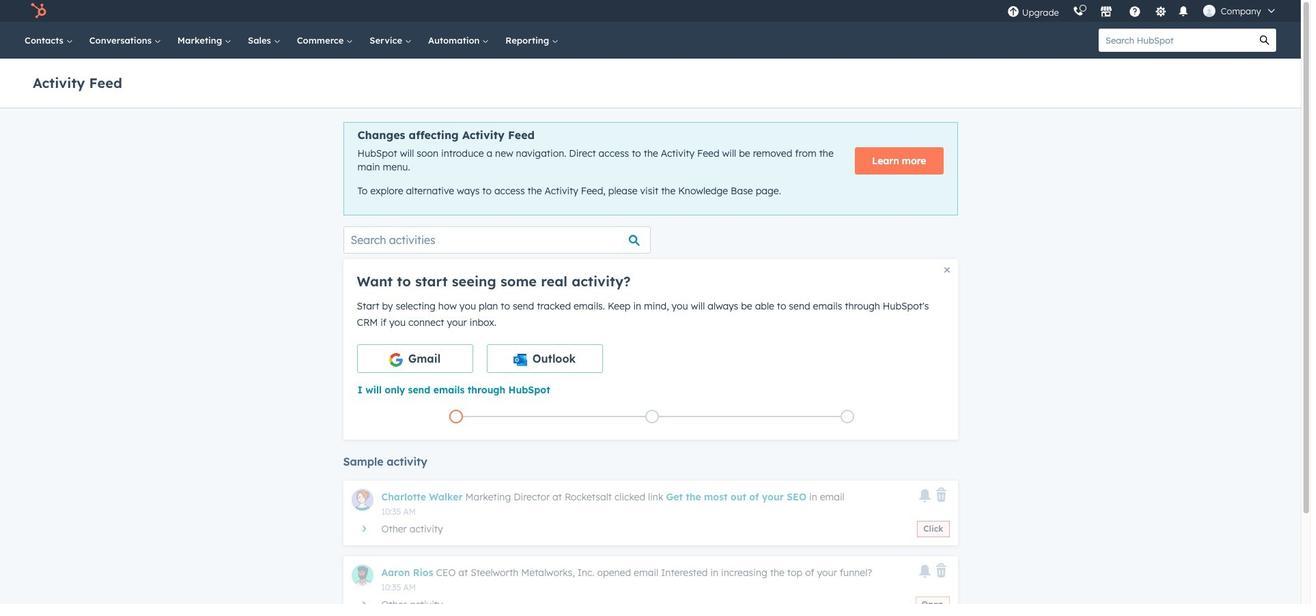 Task type: vqa. For each thing, say whether or not it's contained in the screenshot.
caret icon
no



Task type: describe. For each thing, give the bounding box(es) containing it.
onboarding.steps.finalstep.title image
[[844, 414, 851, 422]]

marketplaces image
[[1100, 6, 1112, 18]]



Task type: locate. For each thing, give the bounding box(es) containing it.
close image
[[944, 268, 949, 273]]

list
[[358, 407, 945, 427]]

Search activities search field
[[343, 227, 650, 254]]

None checkbox
[[357, 345, 473, 373], [487, 345, 603, 373], [357, 345, 473, 373], [487, 345, 603, 373]]

jacob simon image
[[1203, 5, 1215, 17]]

menu
[[1000, 0, 1284, 22]]

onboarding.steps.sendtrackedemailingmail.title image
[[648, 414, 655, 422]]

Search HubSpot search field
[[1099, 29, 1253, 52]]



